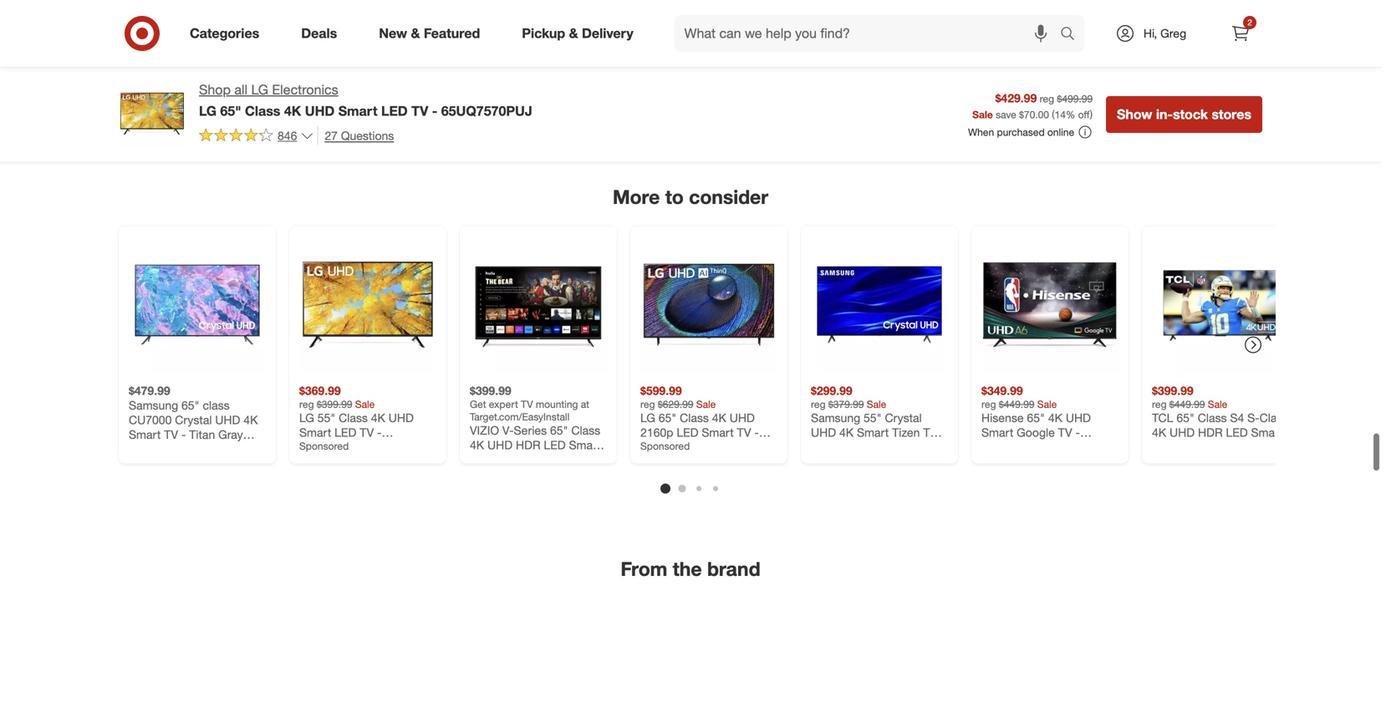 Task type: describe. For each thing, give the bounding box(es) containing it.
save
[[996, 108, 1016, 121]]

add to cart for toy
[[648, 49, 702, 61]]

purchased
[[997, 126, 1045, 138]]

crackers
[[1206, 17, 1253, 31]]

cart for tv
[[171, 49, 190, 61]]

class inside lg 55" class 4k oled uhd tv - oled55b3
[[168, 0, 197, 15]]

it
[[573, 2, 580, 17]]

charcuterie
[[1022, 0, 1083, 2]]

lg inside lg 55" class 4k oled uhd tv - oled55b3
[[129, 0, 144, 15]]

more
[[613, 185, 660, 209]]

lg 55" class 4k oled uhd tv - oled55b3 link
[[129, 0, 266, 29]]

cheddar
[[1237, 2, 1283, 17]]

14
[[1055, 108, 1066, 121]]

$299.99 reg $379.99 sale samsung 55" crystal uhd 4k smart tizen tv - (un55tu690t)
[[811, 383, 945, 454]]

65" for shop
[[220, 103, 241, 119]]

70.00
[[1024, 108, 1049, 121]]

consider
[[689, 185, 768, 209]]

add to cart button for lg 55" class 4k oled uhd tv - oled55b3
[[129, 41, 198, 68]]

turkey,
[[1199, 2, 1234, 17]]

shop all lg electronics lg 65" class 4k uhd smart led tv - 65uq7570puj
[[199, 82, 532, 119]]

fudge
[[811, 15, 844, 29]]

greg
[[1160, 26, 1186, 41]]

target.com/easyinstall
[[470, 410, 570, 423]]

$399.99 reg $449.99 sale
[[1152, 383, 1227, 410]]

with
[[1019, 2, 1041, 17]]

4k inside $399.99 get expert tv mounting at target.com/easyinstall vizio v-series 65" class 4k uhd hdr led smart tv - v655-j
[[470, 438, 484, 452]]

titan
[[189, 427, 215, 442]]

smart inside "$479.99 samsung 65" class cu7000 crystal uhd 4k smart tv - titan gray (un65cu7000)"
[[129, 427, 161, 442]]

cart for 12.3oz
[[1023, 49, 1043, 61]]

$479.99 samsung 65" class cu7000 crystal uhd 4k smart tv - titan gray (un65cu7000)
[[129, 383, 258, 456]]

hdr
[[516, 438, 541, 452]]

fao schwarz 7" cream glitter bear toy plush link
[[640, 0, 777, 17]]

uhd inside $599.99 reg $629.99 sale lg 65" class 4k uhd 2160p led smart tv - 65ur9000
[[730, 410, 755, 425]]

tcl 65" class s4 s-class 4k uhd hdr led smart tv with google tv - 65s450g image
[[1152, 236, 1289, 373]]

series
[[514, 423, 547, 438]]

v-
[[502, 423, 514, 438]]

- inside lg 55" class 4k oled uhd tv - oled55b3
[[175, 15, 179, 29]]

brand
[[707, 557, 760, 580]]

pickup
[[522, 25, 565, 41]]

frosted
[[864, 0, 904, 15]]

questions
[[341, 128, 394, 143]]

olives
[[1044, 2, 1076, 17]]

smart inside $599.99 reg $629.99 sale lg 65" class 4k uhd 2160p led smart tv - 65ur9000
[[702, 425, 734, 440]]

class inside $399.99 get expert tv mounting at target.com/easyinstall vizio v-series 65" class 4k uhd hdr led smart tv - v655-j
[[571, 423, 600, 438]]

4k inside lg 55" class 4k oled uhd tv - oled55b3
[[200, 0, 215, 15]]

reg for $599.99
[[640, 398, 655, 410]]

36ct
[[470, 31, 493, 46]]

sponsored for 2160p
[[640, 440, 690, 452]]

lg for $369.99
[[299, 410, 314, 425]]

- inside the oberto charcuterie platter with olives - 12.3oz
[[1079, 2, 1084, 17]]

add for lg 55" class 4k oled uhd tv - oled55b3
[[136, 49, 155, 61]]

65" inside $399.99 get expert tv mounting at target.com/easyinstall vizio v-series 65" class 4k uhd hdr led smart tv - v655-j
[[550, 423, 568, 438]]

glitter
[[640, 2, 672, 17]]

cart inside pop-tarts frosted hot fudge sundae pastries - 12ct/20.3oz add to cart
[[853, 49, 872, 61]]

all
[[234, 82, 248, 98]]

- inside $299.99 reg $379.99 sale samsung 55" crystal uhd 4k smart tizen tv - (un55tu690t)
[[941, 425, 945, 440]]

$379.99
[[828, 398, 864, 410]]

lg right all
[[251, 82, 268, 98]]

featured
[[424, 25, 480, 41]]

$399.99 for $399.99 reg $449.99 sale
[[1152, 383, 1194, 398]]

uhd inside "$479.99 samsung 65" class cu7000 crystal uhd 4k smart tv - titan gray (un65cu7000)"
[[215, 412, 240, 427]]

led for -
[[677, 425, 699, 440]]

reg for $429.99
[[1040, 92, 1054, 105]]

65ur9000
[[640, 440, 696, 454]]

add inside pop-tarts frosted hot fudge sundae pastries - 12ct/20.3oz add to cart
[[818, 49, 837, 61]]

(
[[1052, 108, 1055, 121]]

skin
[[491, 0, 518, 2]]

to down 12.3oz
[[1011, 49, 1020, 61]]

class for shop
[[245, 103, 280, 119]]

sale for $349.99
[[1037, 398, 1057, 410]]

led for 55uq7570puj
[[335, 425, 356, 440]]

tv inside lg 55" class 4k oled uhd tv - oled55b3
[[157, 15, 171, 29]]

patches
[[531, 17, 574, 31]]

lg for $599.99
[[640, 410, 655, 425]]

hello kitty lunar new year pineapple cakes - 25.4oz link
[[299, 0, 436, 31]]

oberto charcuterie platter with olives - 12.3oz
[[981, 0, 1084, 31]]

hormel gatherings smoked turkey, cheddar cheese & crackers snack tray - 14oz
[[1152, 0, 1289, 46]]

cu7000
[[129, 412, 172, 427]]

cheese
[[1152, 17, 1192, 31]]

uhd inside $299.99 reg $379.99 sale samsung 55" crystal uhd 4k smart tizen tv - (un55tu690t)
[[811, 425, 836, 440]]

e.l.f. skin blemish breakthrough stick it to zits pimple patches - 36ct link
[[470, 0, 607, 46]]

cart for toy
[[682, 49, 702, 61]]

pickup & delivery link
[[508, 15, 654, 52]]

uhd inside shop all lg electronics lg 65" class 4k uhd smart led tv - 65uq7570puj
[[305, 103, 335, 119]]

more to consider
[[613, 185, 768, 209]]

schwarz
[[666, 0, 710, 2]]

to down bear
[[670, 49, 679, 61]]

$
[[1019, 108, 1024, 121]]

55uq7570puj
[[299, 440, 378, 454]]

55" for $369.99
[[317, 410, 335, 425]]

add to cart button for pop-tarts frosted hot fudge sundae pastries - 12ct/20.3oz
[[811, 41, 880, 68]]

1 vertical spatial new
[[379, 25, 407, 41]]

add for oberto charcuterie platter with olives - 12.3oz
[[989, 49, 1008, 61]]

25.4oz
[[299, 17, 334, 31]]

sale for $369.99
[[355, 398, 375, 410]]

deals
[[301, 25, 337, 41]]

stock
[[1173, 106, 1208, 122]]

uhd inside $369.99 reg $399.99 sale lg 55" class 4k uhd smart led tv - 55uq7570puj
[[389, 410, 414, 425]]

categories
[[190, 25, 259, 41]]

stores
[[1212, 106, 1252, 122]]

2
[[1248, 17, 1252, 28]]

mounting
[[536, 398, 578, 410]]

27 questions link
[[317, 126, 394, 145]]

55" inside lg 55" class 4k oled uhd tv - oled55b3
[[147, 0, 165, 15]]

year
[[299, 2, 322, 17]]

add to cart button for oberto charcuterie platter with olives - 12.3oz
[[981, 41, 1050, 68]]

samsung inside "$479.99 samsung 65" class cu7000 crystal uhd 4k smart tv - titan gray (un65cu7000)"
[[129, 398, 178, 412]]

pastries
[[891, 15, 933, 29]]

4k inside shop all lg electronics lg 65" class 4k uhd smart led tv - 65uq7570puj
[[284, 103, 301, 119]]

4k inside $599.99 reg $629.99 sale lg 65" class 4k uhd 2160p led smart tv - 65ur9000
[[712, 410, 726, 425]]

class for $369.99
[[339, 410, 368, 425]]

& for new & featured
[[411, 25, 420, 41]]

to down lg 55" class 4k oled uhd tv - oled55b3
[[158, 49, 168, 61]]

4k inside $299.99 reg $379.99 sale samsung 55" crystal uhd 4k smart tizen tv - (un55tu690t)
[[839, 425, 854, 440]]

hi,
[[1144, 26, 1157, 41]]

12.3oz
[[981, 17, 1016, 31]]

uhd inside $349.99 reg $449.99 sale hisense 65" 4k uhd smart google tv - 65a6h
[[1066, 410, 1091, 425]]

- inside $399.99 get expert tv mounting at target.com/easyinstall vizio v-series 65" class 4k uhd hdr led smart tv - v655-j
[[487, 452, 492, 467]]

reg for $349.99
[[981, 398, 996, 410]]

shop
[[199, 82, 231, 98]]

led for 65uq7570puj
[[381, 103, 408, 119]]

categories link
[[176, 15, 280, 52]]

new inside hello kitty lunar new year pineapple cakes - 25.4oz
[[389, 0, 413, 2]]

lg 55" class 4k uhd smart led tv - 55uq7570puj image
[[299, 236, 436, 373]]

lunar
[[356, 0, 386, 2]]

lg 65" class 4k uhd 2160p led smart tv - 65ur9000 image
[[640, 236, 777, 373]]

- inside hormel gatherings smoked turkey, cheddar cheese & crackers snack tray - 14oz
[[1176, 31, 1181, 46]]

add to cart for tv
[[136, 49, 190, 61]]

reg for $369.99
[[299, 398, 314, 410]]



Task type: vqa. For each thing, say whether or not it's contained in the screenshot.
Add corresponding to LG 55" Class 4K OLED UHD TV - OLED55B3
yes



Task type: locate. For each thing, give the bounding box(es) containing it.
at
[[581, 398, 589, 410]]

4k left oled
[[200, 0, 215, 15]]

smart inside $399.99 get expert tv mounting at target.com/easyinstall vizio v-series 65" class 4k uhd hdr led smart tv - v655-j
[[569, 438, 601, 452]]

$429.99
[[995, 91, 1037, 105]]

lg down $599.99
[[640, 410, 655, 425]]

0 vertical spatial new
[[389, 0, 413, 2]]

new right lunar at left
[[389, 0, 413, 2]]

sale inside $369.99 reg $399.99 sale lg 55" class 4k uhd smart led tv - 55uq7570puj
[[355, 398, 375, 410]]

(un65cu7000)
[[129, 442, 208, 456]]

sponsored down $629.99
[[640, 440, 690, 452]]

crystal up (un65cu7000)
[[175, 412, 212, 427]]

0 horizontal spatial crystal
[[175, 412, 212, 427]]

14oz
[[1184, 31, 1209, 46]]

7"
[[714, 0, 725, 2]]

sale inside '$429.99 reg $499.99 sale save $ 70.00 ( 14 % off )'
[[972, 108, 993, 121]]

65a6h
[[981, 440, 1017, 454]]

$499.99
[[1057, 92, 1093, 105]]

$449.99 inside $399.99 reg $449.99 sale
[[1169, 398, 1205, 410]]

55"
[[147, 0, 165, 15], [317, 410, 335, 425], [864, 410, 882, 425]]

get
[[470, 398, 486, 410]]

lg 55" class 4k oled uhd tv - oled55b3
[[129, 0, 249, 29]]

plush
[[724, 2, 753, 17]]

crystal inside "$479.99 samsung 65" class cu7000 crystal uhd 4k smart tv - titan gray (un65cu7000)"
[[175, 412, 212, 427]]

add to cart button down 12.3oz
[[981, 41, 1050, 68]]

reg inside $599.99 reg $629.99 sale lg 65" class 4k uhd 2160p led smart tv - 65ur9000
[[640, 398, 655, 410]]

led right hdr
[[544, 438, 566, 452]]

1 horizontal spatial sponsored
[[640, 440, 690, 452]]

smart inside $349.99 reg $449.99 sale hisense 65" 4k uhd smart google tv - 65a6h
[[981, 425, 1013, 440]]

65" down mounting
[[550, 423, 568, 438]]

65" inside "$479.99 samsung 65" class cu7000 crystal uhd 4k smart tv - titan gray (un65cu7000)"
[[181, 398, 199, 412]]

4k up 55uq7570puj
[[371, 410, 385, 425]]

reg for $299.99
[[811, 398, 826, 410]]

& down the it
[[569, 25, 578, 41]]

4k down $379.99
[[839, 425, 854, 440]]

sale for $429.99
[[972, 108, 993, 121]]

4 add to cart button from the left
[[981, 41, 1050, 68]]

add to cart
[[136, 49, 190, 61], [648, 49, 702, 61], [989, 49, 1043, 61]]

0 horizontal spatial samsung
[[129, 398, 178, 412]]

samsung inside $299.99 reg $379.99 sale samsung 55" crystal uhd 4k smart tizen tv - (un55tu690t)
[[811, 410, 860, 425]]

hormel
[[1152, 0, 1190, 2]]

65" for $349.99
[[1027, 410, 1045, 425]]

add to cart button down bear
[[640, 41, 709, 68]]

1 $449.99 from the left
[[999, 398, 1035, 410]]

class up 55uq7570puj
[[339, 410, 368, 425]]

smart inside shop all lg electronics lg 65" class 4k uhd smart led tv - 65uq7570puj
[[338, 103, 377, 119]]

& down cakes
[[411, 25, 420, 41]]

the
[[673, 557, 702, 580]]

j
[[526, 452, 532, 467]]

lg inside $369.99 reg $399.99 sale lg 55" class 4k uhd smart led tv - 55uq7570puj
[[299, 410, 314, 425]]

4k inside $349.99 reg $449.99 sale hisense 65" 4k uhd smart google tv - 65a6h
[[1048, 410, 1063, 425]]

add down 12.3oz
[[989, 49, 1008, 61]]

pickup & delivery
[[522, 25, 633, 41]]

to down 12ct/20.3oz
[[840, 49, 850, 61]]

add down glitter
[[648, 49, 667, 61]]

uhd right $629.99
[[730, 410, 755, 425]]

sale inside $599.99 reg $629.99 sale lg 65" class 4k uhd 2160p led smart tv - 65ur9000
[[696, 398, 716, 410]]

led inside $599.99 reg $629.99 sale lg 65" class 4k uhd 2160p led smart tv - 65ur9000
[[677, 425, 699, 440]]

2 horizontal spatial &
[[1195, 17, 1203, 31]]

$399.99 get expert tv mounting at target.com/easyinstall vizio v-series 65" class 4k uhd hdr led smart tv - v655-j
[[470, 383, 601, 467]]

$399.99 inside $399.99 get expert tv mounting at target.com/easyinstall vizio v-series 65" class 4k uhd hdr led smart tv - v655-j
[[470, 383, 511, 398]]

- inside $349.99 reg $449.99 sale hisense 65" 4k uhd smart google tv - 65a6h
[[1076, 425, 1080, 440]]

1 add to cart from the left
[[136, 49, 190, 61]]

new down cakes
[[379, 25, 407, 41]]

sale for $299.99
[[867, 398, 886, 410]]

led up questions
[[381, 103, 408, 119]]

class inside $599.99 reg $629.99 sale lg 65" class 4k uhd 2160p led smart tv - 65ur9000
[[680, 410, 709, 425]]

1 horizontal spatial $449.99
[[1169, 398, 1205, 410]]

65" right hisense
[[1027, 410, 1045, 425]]

55" left the oled55b3
[[147, 0, 165, 15]]

uhd down $379.99
[[811, 425, 836, 440]]

delivery
[[582, 25, 633, 41]]

lg down $369.99
[[299, 410, 314, 425]]

3 add to cart button from the left
[[811, 41, 880, 68]]

led inside shop all lg electronics lg 65" class 4k uhd smart led tv - 65uq7570puj
[[381, 103, 408, 119]]

4k inside "$479.99 samsung 65" class cu7000 crystal uhd 4k smart tv - titan gray (un65cu7000)"
[[244, 412, 258, 427]]

smart down $479.99
[[129, 427, 161, 442]]

add down 12ct/20.3oz
[[818, 49, 837, 61]]

65" inside $599.99 reg $629.99 sale lg 65" class 4k uhd 2160p led smart tv - 65ur9000
[[659, 410, 677, 425]]

$349.99 reg $449.99 sale hisense 65" 4k uhd smart google tv - 65a6h
[[981, 383, 1091, 454]]

class inside shop all lg electronics lg 65" class 4k uhd smart led tv - 65uq7570puj
[[245, 103, 280, 119]]

zits
[[470, 17, 489, 31]]

2 horizontal spatial 55"
[[864, 410, 882, 425]]

)
[[1090, 108, 1093, 121]]

2 add to cart button from the left
[[640, 41, 709, 68]]

smart inside $369.99 reg $399.99 sale lg 55" class 4k uhd smart led tv - 55uq7570puj
[[299, 425, 331, 440]]

samsung 55" crystal uhd 4k smart tizen tv - (un55tu690t) image
[[811, 236, 948, 373]]

hello kitty lunar new year pineapple cakes - 25.4oz
[[299, 0, 421, 31]]

cart down 12ct/20.3oz
[[853, 49, 872, 61]]

-
[[416, 2, 421, 17], [1079, 2, 1084, 17], [175, 15, 179, 29], [936, 15, 940, 29], [577, 17, 582, 31], [1176, 31, 1181, 46], [432, 103, 437, 119], [377, 425, 382, 440], [754, 425, 759, 440], [941, 425, 945, 440], [1076, 425, 1080, 440], [181, 427, 186, 442], [487, 452, 492, 467]]

vizio v-series 65" class 4k uhd hdr led smart tv - v655-j image
[[470, 236, 607, 373]]

1 add from the left
[[136, 49, 155, 61]]

crystal inside $299.99 reg $379.99 sale samsung 55" crystal uhd 4k smart tizen tv - (un55tu690t)
[[885, 410, 922, 425]]

to inside pop-tarts frosted hot fudge sundae pastries - 12ct/20.3oz add to cart
[[840, 49, 850, 61]]

reg inside '$429.99 reg $499.99 sale save $ 70.00 ( 14 % off )'
[[1040, 92, 1054, 105]]

- inside "$479.99 samsung 65" class cu7000 crystal uhd 4k smart tv - titan gray (un65cu7000)"
[[181, 427, 186, 442]]

sale inside $299.99 reg $379.99 sale samsung 55" crystal uhd 4k smart tizen tv - (un55tu690t)
[[867, 398, 886, 410]]

2160p
[[640, 425, 673, 440]]

stick
[[544, 2, 570, 17]]

4k down electronics
[[284, 103, 301, 119]]

tray
[[1152, 31, 1173, 46]]

hi, greg
[[1144, 26, 1186, 41]]

cart down lg 55" class 4k oled uhd tv - oled55b3
[[171, 49, 190, 61]]

add for fao schwarz 7" cream glitter bear toy plush
[[648, 49, 667, 61]]

&
[[1195, 17, 1203, 31], [411, 25, 420, 41], [569, 25, 578, 41]]

- inside shop all lg electronics lg 65" class 4k uhd smart led tv - 65uq7570puj
[[432, 103, 437, 119]]

oberto charcuterie platter with olives - 12.3oz link
[[981, 0, 1119, 31]]

from the brand
[[621, 557, 760, 580]]

What can we help you find? suggestions appear below search field
[[674, 15, 1064, 52]]

to right the 'more'
[[665, 185, 684, 209]]

reg
[[1040, 92, 1054, 105], [299, 398, 314, 410], [640, 398, 655, 410], [811, 398, 826, 410], [981, 398, 996, 410], [1152, 398, 1167, 410]]

1 horizontal spatial $399.99
[[470, 383, 511, 398]]

search button
[[1053, 15, 1093, 55]]

fao schwarz 7" cream glitter bear toy plush
[[640, 0, 763, 17]]

class for $599.99
[[680, 410, 709, 425]]

1 horizontal spatial add to cart
[[648, 49, 702, 61]]

add to cart button down lg 55" class 4k oled uhd tv - oled55b3
[[129, 41, 198, 68]]

lg left the oled55b3
[[129, 0, 144, 15]]

1 horizontal spatial samsung
[[811, 410, 860, 425]]

0 horizontal spatial $399.99
[[317, 398, 352, 410]]

toy
[[703, 2, 721, 17]]

bear
[[676, 2, 700, 17]]

tv inside $349.99 reg $449.99 sale hisense 65" 4k uhd smart google tv - 65a6h
[[1058, 425, 1072, 440]]

55" left tizen
[[864, 410, 882, 425]]

smart right 65ur9000 on the bottom of the page
[[702, 425, 734, 440]]

tv inside $599.99 reg $629.99 sale lg 65" class 4k uhd 2160p led smart tv - 65ur9000
[[737, 425, 751, 440]]

4k left v-
[[470, 438, 484, 452]]

reg inside $349.99 reg $449.99 sale hisense 65" 4k uhd smart google tv - 65a6h
[[981, 398, 996, 410]]

(un55tu690t)
[[811, 440, 889, 454]]

55" inside $369.99 reg $399.99 sale lg 55" class 4k uhd smart led tv - 55uq7570puj
[[317, 410, 335, 425]]

samsung 65" class cu7000 crystal uhd 4k smart tv - titan gray (un65cu7000) image
[[129, 236, 266, 373]]

uhd left hdr
[[487, 438, 513, 452]]

off
[[1078, 108, 1090, 121]]

hello
[[299, 0, 326, 2]]

sponsored for smart
[[299, 440, 349, 452]]

smart down at
[[569, 438, 601, 452]]

samsung
[[129, 398, 178, 412], [811, 410, 860, 425]]

online
[[1047, 126, 1074, 138]]

breakthrough
[[470, 2, 541, 17]]

& inside 'link'
[[411, 25, 420, 41]]

3 add to cart from the left
[[989, 49, 1043, 61]]

search
[[1053, 27, 1093, 43]]

reg inside $369.99 reg $399.99 sale lg 55" class 4k uhd smart led tv - 55uq7570puj
[[299, 398, 314, 410]]

hisense
[[981, 410, 1024, 425]]

65"
[[220, 103, 241, 119], [181, 398, 199, 412], [659, 410, 677, 425], [1027, 410, 1045, 425], [550, 423, 568, 438]]

add to cart button for fao schwarz 7" cream glitter bear toy plush
[[640, 41, 709, 68]]

55" down $369.99
[[317, 410, 335, 425]]

smoked
[[1152, 2, 1195, 17]]

- inside $369.99 reg $399.99 sale lg 55" class 4k uhd smart led tv - 55uq7570puj
[[377, 425, 382, 440]]

0 horizontal spatial &
[[411, 25, 420, 41]]

add to cart button
[[129, 41, 198, 68], [640, 41, 709, 68], [811, 41, 880, 68], [981, 41, 1050, 68]]

when purchased online
[[968, 126, 1074, 138]]

uhd inside lg 55" class 4k oled uhd tv - oled55b3
[[129, 15, 154, 29]]

add down lg 55" class 4k oled uhd tv - oled55b3
[[136, 49, 155, 61]]

3 cart from the left
[[853, 49, 872, 61]]

2 horizontal spatial add to cart
[[989, 49, 1043, 61]]

2 add to cart from the left
[[648, 49, 702, 61]]

tv
[[157, 15, 171, 29], [411, 103, 428, 119], [521, 398, 533, 410], [360, 425, 374, 440], [737, 425, 751, 440], [923, 425, 937, 440], [1058, 425, 1072, 440], [164, 427, 178, 442], [470, 452, 484, 467]]

2 add from the left
[[648, 49, 667, 61]]

2 $449.99 from the left
[[1169, 398, 1205, 410]]

cart down the oberto charcuterie platter with olives - 12.3oz
[[1023, 49, 1043, 61]]

lg down shop
[[199, 103, 216, 119]]

55" for $299.99
[[864, 410, 882, 425]]

1 horizontal spatial crystal
[[885, 410, 922, 425]]

add to cart button down fudge
[[811, 41, 880, 68]]

tv inside shop all lg electronics lg 65" class 4k uhd smart led tv - 65uq7570puj
[[411, 103, 428, 119]]

cart down bear
[[682, 49, 702, 61]]

smart left tizen
[[857, 425, 889, 440]]

1 horizontal spatial 55"
[[317, 410, 335, 425]]

cream
[[728, 0, 763, 2]]

sale inside $349.99 reg $449.99 sale hisense 65" 4k uhd smart google tv - 65a6h
[[1037, 398, 1057, 410]]

& for pickup & delivery
[[569, 25, 578, 41]]

0 horizontal spatial 55"
[[147, 0, 165, 15]]

oled55b3
[[182, 15, 241, 29]]

smart left google
[[981, 425, 1013, 440]]

sale inside $399.99 reg $449.99 sale
[[1208, 398, 1227, 410]]

uhd right google
[[1066, 410, 1091, 425]]

hormel gatherings smoked turkey, cheddar cheese & crackers snack tray - 14oz link
[[1152, 0, 1289, 46]]

1 horizontal spatial &
[[569, 25, 578, 41]]

lg for shop
[[199, 103, 216, 119]]

1 cart from the left
[[171, 49, 190, 61]]

uhd left get
[[389, 410, 414, 425]]

pineapple
[[325, 2, 377, 17]]

class down at
[[571, 423, 600, 438]]

led down $629.99
[[677, 425, 699, 440]]

smart down $369.99
[[299, 425, 331, 440]]

$629.99
[[658, 398, 693, 410]]

smart inside $299.99 reg $379.99 sale samsung 55" crystal uhd 4k smart tizen tv - (un55tu690t)
[[857, 425, 889, 440]]

uhd inside $399.99 get expert tv mounting at target.com/easyinstall vizio v-series 65" class 4k uhd hdr led smart tv - v655-j
[[487, 438, 513, 452]]

- inside $599.99 reg $629.99 sale lg 65" class 4k uhd 2160p led smart tv - 65ur9000
[[754, 425, 759, 440]]

65" inside $349.99 reg $449.99 sale hisense 65" 4k uhd smart google tv - 65a6h
[[1027, 410, 1045, 425]]

2 link
[[1222, 15, 1259, 52]]

65" down $599.99
[[659, 410, 677, 425]]

when
[[968, 126, 994, 138]]

4k right $629.99
[[712, 410, 726, 425]]

$399.99 for $399.99 get expert tv mounting at target.com/easyinstall vizio v-series 65" class 4k uhd hdr led smart tv - v655-j
[[470, 383, 511, 398]]

4 cart from the left
[[1023, 49, 1043, 61]]

65" for $599.99
[[659, 410, 677, 425]]

fao
[[640, 0, 662, 2]]

27 questions
[[325, 128, 394, 143]]

1 add to cart button from the left
[[129, 41, 198, 68]]

3 add from the left
[[818, 49, 837, 61]]

cart
[[171, 49, 190, 61], [682, 49, 702, 61], [853, 49, 872, 61], [1023, 49, 1043, 61]]

uhd down electronics
[[305, 103, 335, 119]]

class
[[203, 398, 230, 412]]

crystal right $379.99
[[885, 410, 922, 425]]

- inside the e.l.f. skin blemish breakthrough stick it to zits pimple patches - 36ct
[[577, 17, 582, 31]]

image of lg 65" class 4k uhd smart led tv - 65uq7570puj image
[[119, 80, 186, 147]]

$299.99
[[811, 383, 852, 398]]

2 cart from the left
[[682, 49, 702, 61]]

$449.99 for $349.99
[[999, 398, 1035, 410]]

$399.99 inside $369.99 reg $399.99 sale lg 55" class 4k uhd smart led tv - 55uq7570puj
[[317, 398, 352, 410]]

to right the it
[[583, 2, 593, 17]]

show
[[1117, 106, 1152, 122]]

$449.99 inside $349.99 reg $449.99 sale hisense 65" 4k uhd smart google tv - 65a6h
[[999, 398, 1035, 410]]

vizio
[[470, 423, 499, 438]]

class inside $369.99 reg $399.99 sale lg 55" class 4k uhd smart led tv - 55uq7570puj
[[339, 410, 368, 425]]

sponsored down $369.99
[[299, 440, 349, 452]]

2 sponsored from the left
[[640, 440, 690, 452]]

65" down all
[[220, 103, 241, 119]]

tv inside $369.99 reg $399.99 sale lg 55" class 4k uhd smart led tv - 55uq7570puj
[[360, 425, 374, 440]]

from
[[621, 557, 667, 580]]

add to cart down lg 55" class 4k oled uhd tv - oled55b3
[[136, 49, 190, 61]]

uhd right titan
[[215, 412, 240, 427]]

sale for $599.99
[[696, 398, 716, 410]]

pimple
[[492, 17, 528, 31]]

reg inside $299.99 reg $379.99 sale samsung 55" crystal uhd 4k smart tizen tv - (un55tu690t)
[[811, 398, 826, 410]]

uhd left the oled55b3
[[129, 15, 154, 29]]

add to cart for 12.3oz
[[989, 49, 1043, 61]]

led inside $369.99 reg $399.99 sale lg 55" class 4k uhd smart led tv - 55uq7570puj
[[335, 425, 356, 440]]

sponsored
[[299, 440, 349, 452], [640, 440, 690, 452]]

$399.99 inside $399.99 reg $449.99 sale
[[1152, 383, 1194, 398]]

$599.99 reg $629.99 sale lg 65" class 4k uhd 2160p led smart tv - 65ur9000
[[640, 383, 759, 454]]

pop-
[[811, 0, 835, 15]]

- inside pop-tarts frosted hot fudge sundae pastries - 12ct/20.3oz add to cart
[[936, 15, 940, 29]]

lg inside $599.99 reg $629.99 sale lg 65" class 4k uhd 2160p led smart tv - 65ur9000
[[640, 410, 655, 425]]

sale for $399.99
[[1208, 398, 1227, 410]]

65" inside shop all lg electronics lg 65" class 4k uhd smart led tv - 65uq7570puj
[[220, 103, 241, 119]]

$449.99 for $399.99
[[1169, 398, 1205, 410]]

hisense 65" 4k uhd smart google tv - 65a6h image
[[981, 236, 1119, 373]]

led inside $399.99 get expert tv mounting at target.com/easyinstall vizio v-series 65" class 4k uhd hdr led smart tv - v655-j
[[544, 438, 566, 452]]

4k right hisense
[[1048, 410, 1063, 425]]

snack
[[1256, 17, 1289, 31]]

12ct/20.3oz
[[811, 29, 873, 44]]

uhd
[[129, 15, 154, 29], [305, 103, 335, 119], [389, 410, 414, 425], [730, 410, 755, 425], [1066, 410, 1091, 425], [215, 412, 240, 427], [811, 425, 836, 440], [487, 438, 513, 452]]

$399.99
[[470, 383, 511, 398], [1152, 383, 1194, 398], [317, 398, 352, 410]]

samsung down $299.99
[[811, 410, 860, 425]]

4k right "gray"
[[244, 412, 258, 427]]

55" inside $299.99 reg $379.99 sale samsung 55" crystal uhd 4k smart tizen tv - (un55tu690t)
[[864, 410, 882, 425]]

class up categories
[[168, 0, 197, 15]]

google
[[1017, 425, 1055, 440]]

0 horizontal spatial $449.99
[[999, 398, 1035, 410]]

$599.99
[[640, 383, 682, 398]]

add to cart down 12.3oz
[[989, 49, 1043, 61]]

65" left class
[[181, 398, 199, 412]]

0 horizontal spatial sponsored
[[299, 440, 349, 452]]

led
[[381, 103, 408, 119], [335, 425, 356, 440], [677, 425, 699, 440], [544, 438, 566, 452]]

smart up 27 questions
[[338, 103, 377, 119]]

class up 846 link at the left of the page
[[245, 103, 280, 119]]

1 sponsored from the left
[[299, 440, 349, 452]]

class up 65ur9000 on the bottom of the page
[[680, 410, 709, 425]]

& right cheese
[[1195, 17, 1203, 31]]

tv inside $299.99 reg $379.99 sale samsung 55" crystal uhd 4k smart tizen tv - (un55tu690t)
[[923, 425, 937, 440]]

0 horizontal spatial add to cart
[[136, 49, 190, 61]]

reg inside $399.99 reg $449.99 sale
[[1152, 398, 1167, 410]]

e.l.f. skin blemish breakthrough stick it to zits pimple patches - 36ct
[[470, 0, 593, 46]]

to inside the e.l.f. skin blemish breakthrough stick it to zits pimple patches - 36ct
[[583, 2, 593, 17]]

led down $369.99
[[335, 425, 356, 440]]

2 horizontal spatial $399.99
[[1152, 383, 1194, 398]]

- inside hello kitty lunar new year pineapple cakes - 25.4oz
[[416, 2, 421, 17]]

samsung up (un65cu7000)
[[129, 398, 178, 412]]

4k inside $369.99 reg $399.99 sale lg 55" class 4k uhd smart led tv - 55uq7570puj
[[371, 410, 385, 425]]

846
[[278, 128, 297, 143]]

& inside hormel gatherings smoked turkey, cheddar cheese & crackers snack tray - 14oz
[[1195, 17, 1203, 31]]

4 add from the left
[[989, 49, 1008, 61]]

tarts
[[835, 0, 861, 15]]

add to cart down bear
[[648, 49, 702, 61]]

tv inside "$479.99 samsung 65" class cu7000 crystal uhd 4k smart tv - titan gray (un65cu7000)"
[[164, 427, 178, 442]]

reg for $399.99
[[1152, 398, 1167, 410]]



